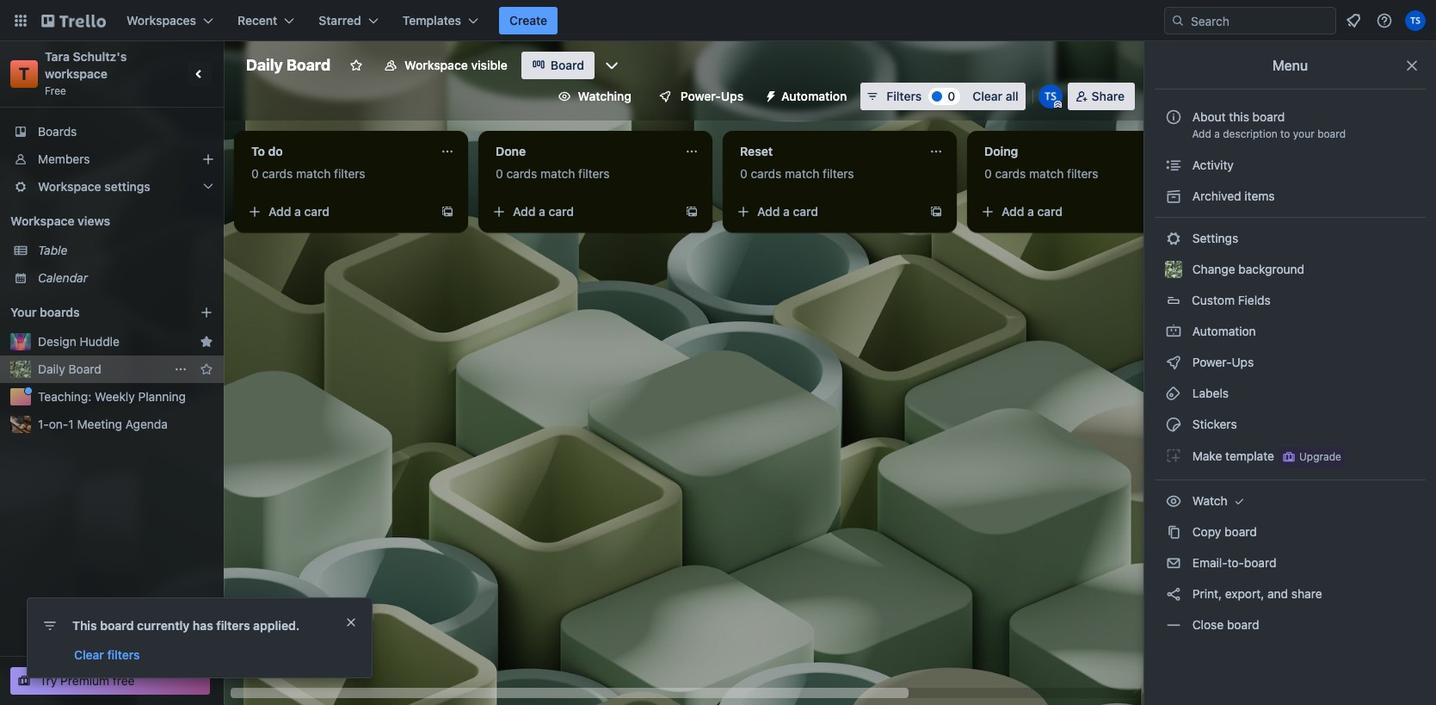 Task type: describe. For each thing, give the bounding box(es) containing it.
settings
[[104, 179, 151, 194]]

create
[[510, 13, 548, 28]]

weekly
[[95, 389, 135, 404]]

design
[[38, 334, 76, 349]]

boards
[[40, 305, 80, 319]]

workspace
[[45, 66, 108, 81]]

watch
[[1190, 493, 1232, 508]]

filters
[[887, 89, 922, 103]]

email-to-board link
[[1155, 549, 1427, 577]]

labels link
[[1155, 380, 1427, 407]]

archived items
[[1190, 189, 1276, 203]]

stickers
[[1190, 417, 1238, 431]]

and
[[1268, 586, 1289, 601]]

clear for clear all
[[973, 89, 1003, 103]]

power-ups link
[[1155, 349, 1427, 376]]

card for add a card 'button' associated with first create from template… image from the right
[[793, 204, 819, 219]]

members
[[38, 152, 90, 166]]

to do
[[251, 144, 283, 158]]

sm image for close board
[[1166, 616, 1183, 634]]

board inside alert
[[100, 618, 134, 633]]

sm image for copy board
[[1166, 523, 1183, 541]]

star icon image
[[200, 362, 214, 376]]

change background
[[1190, 262, 1305, 276]]

currently
[[137, 618, 190, 633]]

starred icon image
[[200, 335, 214, 349]]

tara schultz's workspace free
[[45, 49, 130, 97]]

1 vertical spatial tara schultz (taraschultz7) image
[[1039, 84, 1063, 108]]

a down doing 0 cards match filters
[[1028, 204, 1035, 219]]

sm image for power-ups
[[1166, 354, 1183, 371]]

sm image for make template
[[1166, 447, 1183, 464]]

watching
[[578, 89, 632, 103]]

automation button
[[758, 83, 858, 110]]

background
[[1239, 262, 1305, 276]]

clear for clear filters
[[74, 647, 104, 662]]

filters down reset text box
[[823, 166, 855, 181]]

filters inside "link"
[[107, 647, 140, 662]]

0 notifications image
[[1344, 10, 1365, 31]]

4 add a card button from the left
[[975, 198, 1167, 226]]

3 add a card from the left
[[758, 204, 819, 219]]

custom fields
[[1192, 293, 1271, 307]]

this board currently has filters applied.
[[72, 618, 300, 633]]

share button
[[1068, 83, 1136, 110]]

match for to do
[[296, 166, 331, 181]]

fields
[[1239, 293, 1271, 307]]

archived items link
[[1155, 183, 1427, 210]]

workspace visible
[[405, 58, 508, 72]]

copy board
[[1190, 524, 1258, 539]]

items
[[1245, 189, 1276, 203]]

email-to-board
[[1190, 555, 1277, 570]]

close
[[1193, 617, 1224, 632]]

card for add a card 'button' associated with create from template… image for done
[[549, 204, 574, 219]]

about
[[1193, 109, 1227, 124]]

create button
[[499, 7, 558, 34]]

this
[[72, 618, 97, 633]]

workspace for workspace visible
[[405, 58, 468, 72]]

sm image for settings
[[1166, 230, 1183, 247]]

your
[[1294, 127, 1315, 140]]

recent
[[238, 13, 277, 28]]

calendar
[[38, 270, 88, 285]]

star or unstar board image
[[350, 59, 363, 72]]

cards for to do
[[262, 166, 293, 181]]

sm image for labels
[[1166, 385, 1183, 402]]

0 for done
[[496, 166, 503, 181]]

0 inside doing 0 cards match filters
[[985, 166, 992, 181]]

done
[[496, 144, 526, 158]]

1 horizontal spatial power-
[[1193, 355, 1232, 369]]

starred button
[[308, 7, 389, 34]]

table
[[38, 243, 68, 257]]

0 left clear all
[[948, 89, 956, 103]]

Reset text field
[[730, 138, 919, 165]]

a for create from template… image for done
[[539, 204, 546, 219]]

to
[[1281, 127, 1291, 140]]

Doing text field
[[975, 138, 1164, 165]]

templates
[[403, 13, 461, 28]]

sm image for watch
[[1166, 492, 1183, 510]]

0 cards match filters for to do
[[251, 166, 366, 181]]

cards for done
[[507, 166, 538, 181]]

copy
[[1193, 524, 1222, 539]]

workspace for workspace settings
[[38, 179, 101, 194]]

a inside about this board add a description to your board
[[1215, 127, 1221, 140]]

table link
[[38, 242, 214, 259]]

watch link
[[1155, 487, 1427, 515]]

4 add a card from the left
[[1002, 204, 1063, 219]]

description
[[1224, 127, 1278, 140]]

premium
[[60, 673, 109, 688]]

try premium free
[[40, 673, 135, 688]]

1-on-1 meeting agenda link
[[38, 416, 214, 433]]

try premium free button
[[10, 667, 210, 695]]

clear all
[[973, 89, 1019, 103]]

do
[[268, 144, 283, 158]]

settings link
[[1155, 225, 1427, 252]]

cards inside doing 0 cards match filters
[[996, 166, 1027, 181]]

daily inside 'board name' 'text box'
[[246, 56, 283, 74]]

templates button
[[392, 7, 489, 34]]

teaching: weekly planning link
[[38, 388, 214, 406]]

t
[[19, 64, 29, 84]]

menu
[[1273, 58, 1309, 73]]

print, export, and share link
[[1155, 580, 1427, 608]]

1 vertical spatial daily
[[38, 362, 65, 376]]

starred
[[319, 13, 361, 28]]

0 for to do
[[251, 166, 259, 181]]

cards for reset
[[751, 166, 782, 181]]

2 horizontal spatial board
[[551, 58, 585, 72]]

recent button
[[227, 7, 305, 34]]

filters right has
[[216, 618, 250, 633]]

workspace visible button
[[374, 52, 518, 79]]

meeting
[[77, 417, 122, 431]]

try
[[40, 673, 57, 688]]

reset
[[740, 144, 773, 158]]

clear filters link
[[74, 647, 140, 664]]

match for reset
[[785, 166, 820, 181]]

change
[[1193, 262, 1236, 276]]

workspaces button
[[116, 7, 224, 34]]

filters down the to do text box
[[334, 166, 366, 181]]

add for create from template… image for done
[[513, 204, 536, 219]]

1 horizontal spatial ups
[[1232, 355, 1255, 369]]

t link
[[10, 60, 38, 88]]

1 horizontal spatial power-ups
[[1190, 355, 1258, 369]]

add for first create from template… image from the right
[[758, 204, 780, 219]]

planning
[[138, 389, 186, 404]]

dismiss flag image
[[344, 616, 358, 629]]

1 horizontal spatial tara schultz (taraschultz7) image
[[1406, 10, 1427, 31]]



Task type: vqa. For each thing, say whether or not it's contained in the screenshot.
8's sm icon
no



Task type: locate. For each thing, give the bounding box(es) containing it.
workspace for workspace views
[[10, 214, 75, 228]]

1 vertical spatial power-ups
[[1190, 355, 1258, 369]]

ups inside button
[[721, 89, 744, 103]]

1 vertical spatial ups
[[1232, 355, 1255, 369]]

1 cards from the left
[[262, 166, 293, 181]]

7 sm image from the top
[[1166, 616, 1183, 634]]

power-ups up labels
[[1190, 355, 1258, 369]]

stickers link
[[1155, 411, 1427, 438]]

search image
[[1172, 14, 1186, 28]]

1 add a card button from the left
[[241, 198, 434, 226]]

sm image inside "labels" link
[[1166, 385, 1183, 402]]

make
[[1193, 448, 1223, 463]]

3 match from the left
[[785, 166, 820, 181]]

add a card button for create from template… image for done
[[486, 198, 678, 226]]

automation inside button
[[782, 89, 847, 103]]

0 horizontal spatial create from template… image
[[441, 205, 455, 219]]

sm image inside 'automation' button
[[758, 83, 782, 107]]

power-ups inside button
[[681, 89, 744, 103]]

upgrade
[[1300, 450, 1342, 463]]

visible
[[471, 58, 508, 72]]

a down the to do text box
[[295, 204, 301, 219]]

add down do
[[269, 204, 291, 219]]

1 horizontal spatial board
[[287, 56, 331, 74]]

board up print, export, and share
[[1245, 555, 1277, 570]]

0 horizontal spatial board
[[68, 362, 101, 376]]

share
[[1292, 586, 1323, 601]]

free
[[45, 84, 66, 97]]

sm image left labels
[[1166, 385, 1183, 402]]

sm image inside watch link
[[1232, 492, 1249, 510]]

create from template… image for done
[[685, 205, 699, 219]]

your
[[10, 305, 37, 319]]

board up clear filters at the bottom left of the page
[[100, 618, 134, 633]]

1 horizontal spatial 0 cards match filters
[[496, 166, 610, 181]]

power- down primary element
[[681, 89, 721, 103]]

export,
[[1226, 586, 1265, 601]]

To do text field
[[241, 138, 430, 165]]

workspace inside 'popup button'
[[38, 179, 101, 194]]

workspace settings
[[38, 179, 151, 194]]

board
[[287, 56, 331, 74], [551, 58, 585, 72], [68, 362, 101, 376]]

0 horizontal spatial clear
[[74, 647, 104, 662]]

create from template… image
[[441, 205, 455, 219], [685, 205, 699, 219], [930, 205, 944, 219]]

add down doing 0 cards match filters
[[1002, 204, 1025, 219]]

match
[[296, 166, 331, 181], [541, 166, 575, 181], [785, 166, 820, 181], [1030, 166, 1064, 181]]

free
[[113, 673, 135, 688]]

sm image for print, export, and share
[[1166, 585, 1183, 603]]

this member is an admin of this board. image
[[1054, 101, 1062, 108]]

add for create from template… image corresponding to to do
[[269, 204, 291, 219]]

customize views image
[[604, 57, 621, 74]]

about this board add a description to your board
[[1193, 109, 1347, 140]]

primary element
[[0, 0, 1437, 41]]

add inside about this board add a description to your board
[[1193, 127, 1212, 140]]

1
[[68, 417, 74, 431]]

workspace down members
[[38, 179, 101, 194]]

automation up reset text box
[[782, 89, 847, 103]]

0 vertical spatial ups
[[721, 89, 744, 103]]

3 add a card button from the left
[[730, 198, 923, 226]]

0 horizontal spatial ups
[[721, 89, 744, 103]]

design huddle link
[[38, 333, 193, 350]]

open information menu image
[[1377, 12, 1394, 29]]

2 0 cards match filters from the left
[[496, 166, 610, 181]]

sm image inside stickers link
[[1166, 416, 1183, 433]]

daily board up teaching:
[[38, 362, 101, 376]]

2 sm image from the top
[[1166, 188, 1183, 205]]

sm image inside archived items link
[[1166, 188, 1183, 205]]

match for done
[[541, 166, 575, 181]]

3 cards from the left
[[751, 166, 782, 181]]

3 create from template… image from the left
[[930, 205, 944, 219]]

2 cards from the left
[[507, 166, 538, 181]]

ups
[[721, 89, 744, 103], [1232, 355, 1255, 369]]

sm image inside automation link
[[1166, 323, 1183, 340]]

workspaces
[[127, 13, 196, 28]]

1 create from template… image from the left
[[441, 205, 455, 219]]

1 vertical spatial daily board
[[38, 362, 101, 376]]

1 horizontal spatial clear
[[973, 89, 1003, 103]]

0 vertical spatial daily
[[246, 56, 283, 74]]

1 card from the left
[[304, 204, 330, 219]]

archived
[[1193, 189, 1242, 203]]

0 cards match filters down done text field
[[496, 166, 610, 181]]

filters up free
[[107, 647, 140, 662]]

1 vertical spatial automation
[[1190, 324, 1257, 338]]

doing 0 cards match filters
[[985, 144, 1099, 181]]

make template
[[1190, 448, 1275, 463]]

sm image for archived items
[[1166, 188, 1183, 205]]

2 vertical spatial workspace
[[10, 214, 75, 228]]

board up watching "button"
[[551, 58, 585, 72]]

2 match from the left
[[541, 166, 575, 181]]

match down done text field
[[541, 166, 575, 181]]

2 add a card button from the left
[[486, 198, 678, 226]]

custom fields button
[[1155, 287, 1427, 314]]

card down doing 0 cards match filters
[[1038, 204, 1063, 219]]

share
[[1092, 89, 1125, 103]]

board right your
[[1318, 127, 1347, 140]]

2 horizontal spatial create from template… image
[[930, 205, 944, 219]]

a
[[1215, 127, 1221, 140], [295, 204, 301, 219], [539, 204, 546, 219], [784, 204, 790, 219], [1028, 204, 1035, 219]]

0 cards match filters for done
[[496, 166, 610, 181]]

workspace inside button
[[405, 58, 468, 72]]

sm image inside print, export, and share link
[[1166, 585, 1183, 603]]

add a card button down doing 0 cards match filters
[[975, 198, 1167, 226]]

add board image
[[200, 306, 214, 319]]

power-ups button
[[646, 83, 754, 110]]

boards
[[38, 124, 77, 139]]

calendar link
[[38, 269, 214, 287]]

daily down 'recent' dropdown button
[[246, 56, 283, 74]]

board left the star or unstar board icon at top left
[[287, 56, 331, 74]]

2 card from the left
[[549, 204, 574, 219]]

Done text field
[[486, 138, 675, 165]]

4 sm image from the top
[[1166, 385, 1183, 402]]

daily board link
[[38, 361, 165, 378]]

power-ups up the 'reset' at the top of page
[[681, 89, 744, 103]]

1 vertical spatial clear
[[74, 647, 104, 662]]

0 vertical spatial workspace
[[405, 58, 468, 72]]

sm image
[[758, 83, 782, 107], [1166, 323, 1183, 340], [1166, 354, 1183, 371], [1166, 447, 1183, 464], [1232, 492, 1249, 510], [1166, 523, 1183, 541], [1166, 554, 1183, 572], [1166, 585, 1183, 603]]

close board
[[1190, 617, 1260, 632]]

cards down the done at the left top of the page
[[507, 166, 538, 181]]

0 vertical spatial automation
[[782, 89, 847, 103]]

0 cards match filters down the to do text box
[[251, 166, 366, 181]]

0 horizontal spatial daily board
[[38, 362, 101, 376]]

card down reset text box
[[793, 204, 819, 219]]

add
[[1193, 127, 1212, 140], [269, 204, 291, 219], [513, 204, 536, 219], [758, 204, 780, 219], [1002, 204, 1025, 219]]

clear left all
[[973, 89, 1003, 103]]

cards
[[262, 166, 293, 181], [507, 166, 538, 181], [751, 166, 782, 181], [996, 166, 1027, 181]]

add down about
[[1193, 127, 1212, 140]]

board actions menu image
[[174, 362, 188, 376]]

filters inside doing 0 cards match filters
[[1068, 166, 1099, 181]]

clear up try premium free
[[74, 647, 104, 662]]

6 sm image from the top
[[1166, 492, 1183, 510]]

add a card down the 'reset' at the top of page
[[758, 204, 819, 219]]

sm image left close
[[1166, 616, 1183, 634]]

sm image for activity
[[1166, 157, 1183, 174]]

0 cards match filters for reset
[[740, 166, 855, 181]]

tara schultz (taraschultz7) image right open information menu icon at the top of the page
[[1406, 10, 1427, 31]]

match down doing text field
[[1030, 166, 1064, 181]]

0 vertical spatial power-
[[681, 89, 721, 103]]

add a card button for create from template… image corresponding to to do
[[241, 198, 434, 226]]

a down about
[[1215, 127, 1221, 140]]

close board link
[[1155, 611, 1427, 639]]

automation
[[782, 89, 847, 103], [1190, 324, 1257, 338]]

card for create from template… image corresponding to to do add a card 'button'
[[304, 204, 330, 219]]

copy board link
[[1155, 518, 1427, 546]]

add a card button down reset text box
[[730, 198, 923, 226]]

1-on-1 meeting agenda
[[38, 417, 168, 431]]

print, export, and share
[[1190, 586, 1323, 601]]

change background link
[[1155, 256, 1427, 283]]

sm image left the archived
[[1166, 188, 1183, 205]]

this
[[1230, 109, 1250, 124]]

add a card down the done at the left top of the page
[[513, 204, 574, 219]]

0 vertical spatial clear
[[973, 89, 1003, 103]]

daily
[[246, 56, 283, 74], [38, 362, 65, 376]]

daily down design
[[38, 362, 65, 376]]

1 horizontal spatial automation
[[1190, 324, 1257, 338]]

1 sm image from the top
[[1166, 157, 1183, 174]]

clear filters
[[74, 647, 140, 662]]

workspace settings button
[[0, 173, 224, 201]]

cards down doing
[[996, 166, 1027, 181]]

labels
[[1190, 386, 1229, 400]]

views
[[78, 214, 110, 228]]

0 horizontal spatial power-ups
[[681, 89, 744, 103]]

schultz's
[[73, 49, 127, 64]]

alert containing this board currently has filters applied.
[[28, 598, 372, 678]]

4 card from the left
[[1038, 204, 1063, 219]]

your boards with 4 items element
[[10, 302, 174, 323]]

sm image inside "power-ups" link
[[1166, 354, 1183, 371]]

board down export,
[[1228, 617, 1260, 632]]

sm image for automation
[[1166, 323, 1183, 340]]

0 down doing
[[985, 166, 992, 181]]

cards down do
[[262, 166, 293, 181]]

1 match from the left
[[296, 166, 331, 181]]

Search field
[[1186, 8, 1336, 34]]

0 horizontal spatial power-
[[681, 89, 721, 103]]

tara schultz (taraschultz7) image right all
[[1039, 84, 1063, 108]]

sm image inside activity "link"
[[1166, 157, 1183, 174]]

print,
[[1193, 586, 1223, 601]]

applied.
[[253, 618, 300, 633]]

alert
[[28, 598, 372, 678]]

sm image inside copy board link
[[1166, 523, 1183, 541]]

3 sm image from the top
[[1166, 230, 1183, 247]]

4 match from the left
[[1030, 166, 1064, 181]]

0 cards match filters
[[251, 166, 366, 181], [496, 166, 610, 181], [740, 166, 855, 181]]

power- inside button
[[681, 89, 721, 103]]

all
[[1006, 89, 1019, 103]]

card down the to do text box
[[304, 204, 330, 219]]

1 vertical spatial workspace
[[38, 179, 101, 194]]

match down the to do text box
[[296, 166, 331, 181]]

Board name text field
[[238, 52, 339, 79]]

sm image for email-to-board
[[1166, 554, 1183, 572]]

sm image left watch
[[1166, 492, 1183, 510]]

board down design huddle
[[68, 362, 101, 376]]

0 vertical spatial power-ups
[[681, 89, 744, 103]]

design huddle
[[38, 334, 120, 349]]

sm image left the stickers
[[1166, 416, 1183, 433]]

to
[[251, 144, 265, 158]]

agenda
[[125, 417, 168, 431]]

2 create from template… image from the left
[[685, 205, 699, 219]]

to-
[[1228, 555, 1245, 570]]

sm image inside email-to-board link
[[1166, 554, 1183, 572]]

4 cards from the left
[[996, 166, 1027, 181]]

filters down doing text field
[[1068, 166, 1099, 181]]

match down reset text box
[[785, 166, 820, 181]]

clear inside button
[[973, 89, 1003, 103]]

a down done text field
[[539, 204, 546, 219]]

board up to-
[[1225, 524, 1258, 539]]

card
[[304, 204, 330, 219], [549, 204, 574, 219], [793, 204, 819, 219], [1038, 204, 1063, 219]]

create from template… image for to do
[[441, 205, 455, 219]]

0 horizontal spatial daily
[[38, 362, 65, 376]]

back to home image
[[41, 7, 106, 34]]

boards link
[[0, 118, 224, 146]]

1 horizontal spatial create from template… image
[[685, 205, 699, 219]]

match inside doing 0 cards match filters
[[1030, 166, 1064, 181]]

5 sm image from the top
[[1166, 416, 1183, 433]]

teaching:
[[38, 389, 91, 404]]

add a card button down done text field
[[486, 198, 678, 226]]

add a card button down the to do text box
[[241, 198, 434, 226]]

3 0 cards match filters from the left
[[740, 166, 855, 181]]

board up "to"
[[1253, 109, 1286, 124]]

0 down the 'reset' at the top of page
[[740, 166, 748, 181]]

sm image inside close board link
[[1166, 616, 1183, 634]]

sm image left settings
[[1166, 230, 1183, 247]]

tara
[[45, 49, 70, 64]]

3 card from the left
[[793, 204, 819, 219]]

board link
[[522, 52, 595, 79]]

automation link
[[1155, 318, 1427, 345]]

settings
[[1190, 231, 1239, 245]]

ups up the 'reset' at the top of page
[[721, 89, 744, 103]]

workspace down templates popup button
[[405, 58, 468, 72]]

card for 1st add a card 'button' from the right
[[1038, 204, 1063, 219]]

cards down the 'reset' at the top of page
[[751, 166, 782, 181]]

workspace views
[[10, 214, 110, 228]]

0 vertical spatial daily board
[[246, 56, 331, 74]]

0 horizontal spatial 0 cards match filters
[[251, 166, 366, 181]]

workspace navigation collapse icon image
[[188, 62, 212, 86]]

huddle
[[80, 334, 120, 349]]

filters down done text field
[[579, 166, 610, 181]]

0 vertical spatial tara schultz (taraschultz7) image
[[1406, 10, 1427, 31]]

power- up labels
[[1193, 355, 1232, 369]]

automation down custom fields
[[1190, 324, 1257, 338]]

clear inside "link"
[[74, 647, 104, 662]]

tara schultz's workspace link
[[45, 49, 130, 81]]

add down the done at the left top of the page
[[513, 204, 536, 219]]

a for first create from template… image from the right
[[784, 204, 790, 219]]

a for create from template… image corresponding to to do
[[295, 204, 301, 219]]

0
[[948, 89, 956, 103], [251, 166, 259, 181], [496, 166, 503, 181], [740, 166, 748, 181], [985, 166, 992, 181]]

0 for reset
[[740, 166, 748, 181]]

card down done text field
[[549, 204, 574, 219]]

sm image inside watch link
[[1166, 492, 1183, 510]]

sm image
[[1166, 157, 1183, 174], [1166, 188, 1183, 205], [1166, 230, 1183, 247], [1166, 385, 1183, 402], [1166, 416, 1183, 433], [1166, 492, 1183, 510], [1166, 616, 1183, 634]]

teaching: weekly planning
[[38, 389, 186, 404]]

sm image left activity
[[1166, 157, 1183, 174]]

1 0 cards match filters from the left
[[251, 166, 366, 181]]

members link
[[0, 146, 224, 173]]

sm image for stickers
[[1166, 416, 1183, 433]]

power-ups
[[681, 89, 744, 103], [1190, 355, 1258, 369]]

watching button
[[547, 83, 642, 110]]

1 add a card from the left
[[269, 204, 330, 219]]

0 horizontal spatial tara schultz (taraschultz7) image
[[1039, 84, 1063, 108]]

add a card button for first create from template… image from the right
[[730, 198, 923, 226]]

custom
[[1192, 293, 1235, 307]]

workspace up table
[[10, 214, 75, 228]]

1 vertical spatial power-
[[1193, 355, 1232, 369]]

sm image inside settings link
[[1166, 230, 1183, 247]]

ups down automation link
[[1232, 355, 1255, 369]]

add a card down doing 0 cards match filters
[[1002, 204, 1063, 219]]

2 horizontal spatial 0 cards match filters
[[740, 166, 855, 181]]

board inside 'text box'
[[287, 56, 331, 74]]

activity link
[[1155, 152, 1427, 179]]

1 horizontal spatial daily board
[[246, 56, 331, 74]]

a down reset text box
[[784, 204, 790, 219]]

0 horizontal spatial automation
[[782, 89, 847, 103]]

0 down the done at the left top of the page
[[496, 166, 503, 181]]

daily board down 'recent' dropdown button
[[246, 56, 331, 74]]

daily board inside 'board name' 'text box'
[[246, 56, 331, 74]]

1 horizontal spatial daily
[[246, 56, 283, 74]]

2 add a card from the left
[[513, 204, 574, 219]]

0 cards match filters down reset text box
[[740, 166, 855, 181]]

0 down to
[[251, 166, 259, 181]]

add a card down do
[[269, 204, 330, 219]]

tara schultz (taraschultz7) image
[[1406, 10, 1427, 31], [1039, 84, 1063, 108]]

template
[[1226, 448, 1275, 463]]

add a card button
[[241, 198, 434, 226], [486, 198, 678, 226], [730, 198, 923, 226], [975, 198, 1167, 226]]

add down the 'reset' at the top of page
[[758, 204, 780, 219]]



